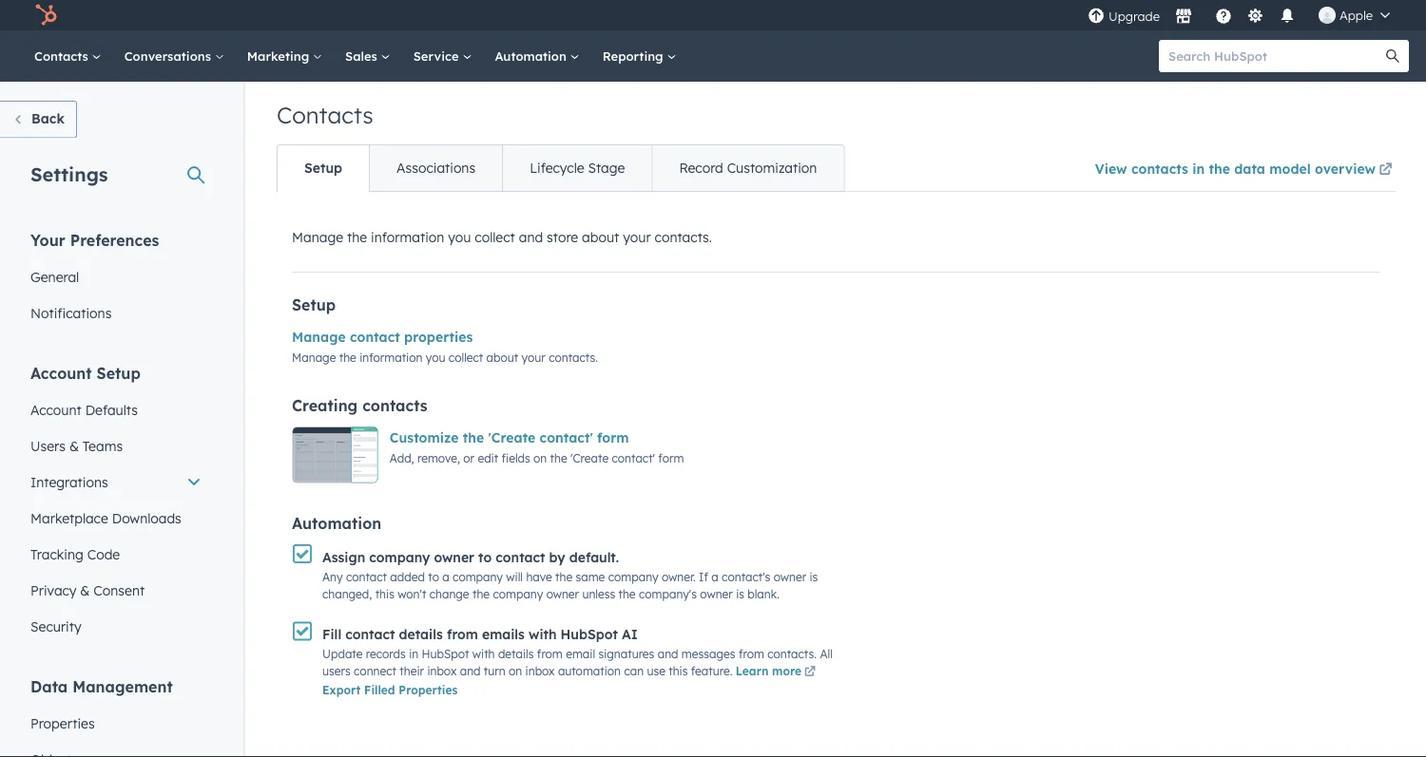 Task type: vqa. For each thing, say whether or not it's contained in the screenshot.
User Guides element on the top of page
no



Task type: describe. For each thing, give the bounding box(es) containing it.
1 vertical spatial form
[[658, 451, 684, 466]]

marketplaces image
[[1175, 9, 1193, 26]]

the right change
[[473, 588, 490, 602]]

unless
[[582, 588, 615, 602]]

0 horizontal spatial contact'
[[540, 430, 593, 446]]

help image
[[1215, 9, 1232, 26]]

account for account defaults
[[30, 402, 82, 418]]

overview
[[1315, 160, 1376, 177]]

any
[[322, 570, 343, 585]]

0 horizontal spatial to
[[428, 570, 439, 585]]

view contacts in the data model overview link
[[1095, 148, 1396, 191]]

0 vertical spatial hubspot
[[561, 626, 618, 643]]

bob builder image
[[1319, 7, 1336, 24]]

details inside update records in hubspot with details from email signatures and messages from contacts. all users connect their inbox and turn on inbox automation can use this feature.
[[498, 648, 534, 662]]

apple button
[[1308, 0, 1402, 30]]

data
[[30, 678, 68, 697]]

will
[[506, 570, 523, 585]]

manage contact properties link
[[292, 329, 473, 346]]

properties link
[[19, 706, 213, 742]]

won't
[[398, 588, 426, 602]]

company up change
[[453, 570, 503, 585]]

lifecycle stage
[[530, 160, 625, 176]]

company's
[[639, 588, 697, 602]]

service link
[[402, 30, 483, 82]]

hubspot image
[[34, 4, 57, 27]]

edit
[[478, 451, 498, 466]]

contact up records
[[345, 626, 395, 643]]

customize the 'create contact' form add, remove, or edit fields on the 'create contact' form
[[390, 430, 684, 466]]

consent
[[93, 582, 145, 599]]

feature.
[[691, 665, 733, 679]]

automation link
[[483, 30, 591, 82]]

this for with
[[669, 665, 688, 679]]

owner up blank.
[[774, 570, 807, 585]]

in for hubspot
[[409, 648, 419, 662]]

ai
[[622, 626, 638, 643]]

the right fields
[[550, 451, 567, 466]]

owner down if
[[700, 588, 733, 602]]

customize
[[390, 430, 459, 446]]

1 vertical spatial setup
[[292, 296, 336, 315]]

lifecycle stage link
[[502, 146, 652, 191]]

users
[[322, 665, 351, 679]]

assign
[[322, 549, 365, 566]]

contacts for view
[[1132, 160, 1189, 177]]

2 inbox from the left
[[526, 665, 555, 679]]

account setup element
[[19, 363, 213, 645]]

lifecycle
[[530, 160, 584, 176]]

associations link
[[369, 146, 502, 191]]

defaults
[[85, 402, 138, 418]]

tracking code
[[30, 546, 120, 563]]

code
[[87, 546, 120, 563]]

security link
[[19, 609, 213, 645]]

0 vertical spatial information
[[371, 229, 444, 246]]

the down the setup link
[[347, 229, 367, 246]]

privacy & consent link
[[19, 573, 213, 609]]

settings image
[[1247, 8, 1264, 25]]

update
[[322, 648, 363, 662]]

Search HubSpot search field
[[1159, 40, 1392, 72]]

creating contacts
[[292, 397, 428, 416]]

setup link
[[278, 146, 369, 191]]

default.
[[569, 549, 619, 566]]

fill contact details from emails with hubspot ai
[[322, 626, 638, 643]]

record
[[679, 160, 723, 176]]

apple
[[1340, 7, 1373, 23]]

data management
[[30, 678, 173, 697]]

settings
[[30, 162, 108, 186]]

link opens in a new window image for view contacts in the data model overview
[[1379, 159, 1393, 182]]

owner.
[[662, 570, 696, 585]]

about inside manage contact properties manage the information you collect about your contacts.
[[487, 350, 518, 365]]

marketplace downloads link
[[19, 501, 213, 537]]

turn
[[484, 665, 506, 679]]

manage the information you collect and store about your contacts.
[[292, 229, 712, 246]]

link opens in a new window image for learn more
[[805, 668, 816, 679]]

if
[[699, 570, 708, 585]]

1 horizontal spatial contacts
[[277, 101, 374, 129]]

signatures
[[599, 648, 655, 662]]

information inside manage contact properties manage the information you collect about your contacts.
[[360, 350, 423, 365]]

notifications image
[[1279, 9, 1296, 26]]

1 horizontal spatial automation
[[495, 48, 570, 64]]

hubspot inside update records in hubspot with details from email signatures and messages from contacts. all users connect their inbox and turn on inbox automation can use this feature.
[[422, 648, 469, 662]]

users
[[30, 438, 66, 455]]

general link
[[19, 259, 213, 295]]

assign company owner to contact by default. any contact added to a company will have the same company owner. if a contact's owner is changed, this won't change the company owner unless the company's owner is blank.
[[322, 549, 818, 602]]

contact up changed,
[[346, 570, 387, 585]]

notifications button
[[1271, 0, 1304, 30]]

manage for manage the information you collect and store about your contacts.
[[292, 229, 343, 246]]

you inside manage contact properties manage the information you collect about your contacts.
[[426, 350, 446, 365]]

notifications link
[[19, 295, 213, 331]]

learn more
[[736, 665, 802, 679]]

associations
[[397, 160, 476, 176]]

contact inside manage contact properties manage the information you collect about your contacts.
[[350, 329, 400, 346]]

reporting link
[[591, 30, 688, 82]]

owner up change
[[434, 549, 475, 566]]

marketing
[[247, 48, 313, 64]]

the left the data at right top
[[1209, 160, 1230, 177]]

automation
[[558, 665, 621, 679]]

the inside manage contact properties manage the information you collect about your contacts.
[[339, 350, 356, 365]]

menu containing apple
[[1086, 0, 1404, 30]]

0 horizontal spatial automation
[[292, 514, 382, 534]]

filled
[[364, 683, 395, 698]]

back link
[[0, 101, 77, 138]]

service
[[413, 48, 463, 64]]

connect
[[354, 665, 397, 679]]

conversations link
[[113, 30, 236, 82]]

search image
[[1387, 49, 1400, 63]]

data
[[1235, 160, 1266, 177]]

security
[[30, 619, 81, 635]]

their
[[400, 665, 424, 679]]

all
[[820, 648, 833, 662]]

1 vertical spatial contact'
[[612, 451, 655, 466]]

record customization
[[679, 160, 817, 176]]

more
[[772, 665, 802, 679]]

1 horizontal spatial to
[[478, 549, 492, 566]]

learn
[[736, 665, 769, 679]]

1 inbox from the left
[[427, 665, 457, 679]]

0 vertical spatial collect
[[475, 229, 515, 246]]

downloads
[[112, 510, 181, 527]]

search button
[[1377, 40, 1409, 72]]

add,
[[390, 451, 414, 466]]

settings link
[[1244, 5, 1268, 25]]

records
[[366, 648, 406, 662]]

the down by
[[555, 570, 573, 585]]

2 vertical spatial setup
[[97, 364, 141, 383]]

properties inside export filled properties button
[[399, 683, 458, 698]]

0 horizontal spatial from
[[447, 626, 478, 643]]

account defaults
[[30, 402, 138, 418]]



Task type: locate. For each thing, give the bounding box(es) containing it.
hubspot up their
[[422, 648, 469, 662]]

management
[[72, 678, 173, 697]]

& inside users & teams link
[[69, 438, 79, 455]]

2 account from the top
[[30, 402, 82, 418]]

your up customize the 'create contact' form link
[[522, 350, 546, 365]]

0 vertical spatial properties
[[399, 683, 458, 698]]

0 horizontal spatial on
[[509, 665, 522, 679]]

this inside assign company owner to contact by default. any contact added to a company will have the same company owner. if a contact's owner is changed, this won't change the company owner unless the company's owner is blank.
[[375, 588, 395, 602]]

1 vertical spatial account
[[30, 402, 82, 418]]

sales
[[345, 48, 381, 64]]

1 horizontal spatial this
[[669, 665, 688, 679]]

a
[[442, 570, 450, 585], [712, 570, 719, 585]]

is down contact's
[[736, 588, 745, 602]]

& right users
[[69, 438, 79, 455]]

0 vertical spatial contacts
[[1132, 160, 1189, 177]]

link opens in a new window image right overview
[[1379, 164, 1393, 177]]

0 vertical spatial &
[[69, 438, 79, 455]]

setup inside navigation
[[304, 160, 342, 176]]

1 vertical spatial manage
[[292, 329, 346, 346]]

tracking
[[30, 546, 83, 563]]

contact left properties
[[350, 329, 400, 346]]

0 horizontal spatial is
[[736, 588, 745, 602]]

2 a from the left
[[712, 570, 719, 585]]

in inside update records in hubspot with details from email signatures and messages from contacts. all users connect their inbox and turn on inbox automation can use this feature.
[[409, 648, 419, 662]]

changed,
[[322, 588, 372, 602]]

to up change
[[428, 570, 439, 585]]

learn more link
[[736, 665, 819, 682]]

link opens in a new window image
[[1379, 164, 1393, 177], [805, 668, 816, 679]]

&
[[69, 438, 79, 455], [80, 582, 90, 599]]

0 horizontal spatial in
[[409, 648, 419, 662]]

company
[[369, 549, 430, 566], [453, 570, 503, 585], [608, 570, 659, 585], [493, 588, 543, 602]]

you down associations link
[[448, 229, 471, 246]]

1 vertical spatial your
[[522, 350, 546, 365]]

hubspot link
[[23, 4, 71, 27]]

account up account defaults
[[30, 364, 92, 383]]

model
[[1270, 160, 1311, 177]]

properties down their
[[399, 683, 458, 698]]

1 horizontal spatial link opens in a new window image
[[1379, 164, 1393, 177]]

1 horizontal spatial &
[[80, 582, 90, 599]]

view
[[1095, 160, 1128, 177]]

0 vertical spatial account
[[30, 364, 92, 383]]

setup
[[304, 160, 342, 176], [292, 296, 336, 315], [97, 364, 141, 383]]

fill
[[322, 626, 342, 643]]

& right privacy
[[80, 582, 90, 599]]

your right "store"
[[623, 229, 651, 246]]

account defaults link
[[19, 392, 213, 428]]

details up their
[[399, 626, 443, 643]]

2 manage from the top
[[292, 329, 346, 346]]

privacy & consent
[[30, 582, 145, 599]]

0 vertical spatial automation
[[495, 48, 570, 64]]

1 vertical spatial on
[[509, 665, 522, 679]]

2 vertical spatial and
[[460, 665, 481, 679]]

1 vertical spatial contacts.
[[549, 350, 598, 365]]

'create up fields
[[488, 430, 536, 446]]

1 vertical spatial collect
[[449, 350, 483, 365]]

on right fields
[[534, 451, 547, 466]]

navigation
[[277, 145, 845, 192]]

marketing link
[[236, 30, 334, 82]]

privacy
[[30, 582, 76, 599]]

customize the 'create contact' form link
[[390, 430, 629, 446]]

with
[[529, 626, 557, 643], [472, 648, 495, 662]]

0 horizontal spatial with
[[472, 648, 495, 662]]

1 horizontal spatial and
[[519, 229, 543, 246]]

contacts right view
[[1132, 160, 1189, 177]]

reporting
[[603, 48, 667, 64]]

0 vertical spatial you
[[448, 229, 471, 246]]

1 horizontal spatial on
[[534, 451, 547, 466]]

1 vertical spatial is
[[736, 588, 745, 602]]

0 horizontal spatial and
[[460, 665, 481, 679]]

0 horizontal spatial a
[[442, 570, 450, 585]]

integrations button
[[19, 465, 213, 501]]

1 vertical spatial with
[[472, 648, 495, 662]]

by
[[549, 549, 565, 566]]

collect inside manage contact properties manage the information you collect about your contacts.
[[449, 350, 483, 365]]

is right contact's
[[810, 570, 818, 585]]

users & teams link
[[19, 428, 213, 465]]

details down the emails
[[498, 648, 534, 662]]

link opens in a new window image inside learn more link
[[805, 668, 816, 679]]

1 horizontal spatial in
[[1193, 160, 1205, 177]]

contacts link
[[23, 30, 113, 82]]

and up use
[[658, 648, 679, 662]]

2 horizontal spatial and
[[658, 648, 679, 662]]

0 horizontal spatial contacts
[[34, 48, 92, 64]]

this inside update records in hubspot with details from email signatures and messages from contacts. all users connect their inbox and turn on inbox automation can use this feature.
[[669, 665, 688, 679]]

you down properties
[[426, 350, 446, 365]]

inbox right their
[[427, 665, 457, 679]]

1 vertical spatial properties
[[30, 716, 95, 732]]

have
[[526, 570, 552, 585]]

link opens in a new window image right overview
[[1379, 159, 1393, 182]]

'create right fields
[[571, 451, 609, 466]]

0 horizontal spatial properties
[[30, 716, 95, 732]]

in
[[1193, 160, 1205, 177], [409, 648, 419, 662]]

with up turn
[[472, 648, 495, 662]]

0 horizontal spatial 'create
[[488, 430, 536, 446]]

properties inside properties "link"
[[30, 716, 95, 732]]

contacts up the customize
[[362, 397, 428, 416]]

general
[[30, 269, 79, 285]]

link opens in a new window image right more
[[805, 665, 816, 682]]

1 horizontal spatial properties
[[399, 683, 458, 698]]

form
[[597, 430, 629, 446], [658, 451, 684, 466]]

update records in hubspot with details from email signatures and messages from contacts. all users connect their inbox and turn on inbox automation can use this feature.
[[322, 648, 833, 679]]

contacts up the setup link
[[277, 101, 374, 129]]

the
[[1209, 160, 1230, 177], [347, 229, 367, 246], [339, 350, 356, 365], [463, 430, 484, 446], [550, 451, 567, 466], [555, 570, 573, 585], [473, 588, 490, 602], [619, 588, 636, 602]]

owner down have
[[546, 588, 579, 602]]

marketplace downloads
[[30, 510, 181, 527]]

stage
[[588, 160, 625, 176]]

this right use
[[669, 665, 688, 679]]

1 horizontal spatial form
[[658, 451, 684, 466]]

and left "store"
[[519, 229, 543, 246]]

1 horizontal spatial hubspot
[[561, 626, 618, 643]]

2 vertical spatial contacts.
[[768, 648, 817, 662]]

1 vertical spatial &
[[80, 582, 90, 599]]

integrations
[[30, 474, 108, 491]]

manage
[[292, 229, 343, 246], [292, 329, 346, 346], [292, 350, 336, 365]]

company up added on the left of page
[[369, 549, 430, 566]]

0 vertical spatial your
[[623, 229, 651, 246]]

upgrade image
[[1088, 8, 1105, 25]]

account for account setup
[[30, 364, 92, 383]]

1 horizontal spatial link opens in a new window image
[[1379, 159, 1393, 182]]

1 vertical spatial this
[[669, 665, 688, 679]]

1 vertical spatial contacts
[[277, 101, 374, 129]]

this left won't
[[375, 588, 395, 602]]

hubspot up email
[[561, 626, 618, 643]]

or
[[463, 451, 475, 466]]

information
[[371, 229, 444, 246], [360, 350, 423, 365]]

can
[[624, 665, 644, 679]]

0 horizontal spatial contacts.
[[549, 350, 598, 365]]

0 vertical spatial link opens in a new window image
[[1379, 164, 1393, 177]]

marketplace
[[30, 510, 108, 527]]

1 horizontal spatial contacts.
[[655, 229, 712, 246]]

'create
[[488, 430, 536, 446], [571, 451, 609, 466]]

contact's
[[722, 570, 771, 585]]

contacts. inside manage contact properties manage the information you collect about your contacts.
[[549, 350, 598, 365]]

contact up the will at the left bottom of the page
[[496, 549, 545, 566]]

upgrade
[[1109, 9, 1160, 24]]

in for the
[[1193, 160, 1205, 177]]

link opens in a new window image
[[1379, 159, 1393, 182], [805, 665, 816, 682]]

teams
[[83, 438, 123, 455]]

manage for manage contact properties manage the information you collect about your contacts.
[[292, 329, 346, 346]]

from up learn
[[739, 648, 764, 662]]

1 vertical spatial you
[[426, 350, 446, 365]]

link opens in a new window image inside the view contacts in the data model overview link
[[1379, 164, 1393, 177]]

owner
[[434, 549, 475, 566], [774, 570, 807, 585], [546, 588, 579, 602], [700, 588, 733, 602]]

automation right service link
[[495, 48, 570, 64]]

from left email
[[537, 648, 563, 662]]

automation up assign
[[292, 514, 382, 534]]

0 horizontal spatial link opens in a new window image
[[805, 665, 816, 682]]

3 manage from the top
[[292, 350, 336, 365]]

added
[[390, 570, 425, 585]]

link opens in a new window image for view contacts in the data model overview
[[1379, 164, 1393, 177]]

fields
[[502, 451, 530, 466]]

link opens in a new window image inside the view contacts in the data model overview link
[[1379, 159, 1393, 182]]

export
[[322, 683, 361, 698]]

creating
[[292, 397, 358, 416]]

0 horizontal spatial about
[[487, 350, 518, 365]]

details
[[399, 626, 443, 643], [498, 648, 534, 662]]

export filled properties button
[[322, 682, 458, 699]]

contact
[[350, 329, 400, 346], [496, 549, 545, 566], [346, 570, 387, 585], [345, 626, 395, 643]]

1 horizontal spatial your
[[623, 229, 651, 246]]

in left the data at right top
[[1193, 160, 1205, 177]]

back
[[31, 110, 65, 127]]

1 horizontal spatial with
[[529, 626, 557, 643]]

0 vertical spatial this
[[375, 588, 395, 602]]

1 vertical spatial details
[[498, 648, 534, 662]]

0 horizontal spatial form
[[597, 430, 629, 446]]

your preferences element
[[19, 230, 213, 331]]

0 horizontal spatial &
[[69, 438, 79, 455]]

link opens in a new window image for learn more
[[805, 665, 816, 682]]

contacts inside the view contacts in the data model overview link
[[1132, 160, 1189, 177]]

0 vertical spatial to
[[478, 549, 492, 566]]

from left the emails
[[447, 626, 478, 643]]

1 vertical spatial link opens in a new window image
[[805, 665, 816, 682]]

record customization link
[[652, 146, 844, 191]]

and left turn
[[460, 665, 481, 679]]

the right unless at bottom left
[[619, 588, 636, 602]]

1 vertical spatial 'create
[[571, 451, 609, 466]]

from
[[447, 626, 478, 643], [537, 648, 563, 662], [739, 648, 764, 662]]

same
[[576, 570, 605, 585]]

on inside the customize the 'create contact' form add, remove, or edit fields on the 'create contact' form
[[534, 451, 547, 466]]

email
[[566, 648, 595, 662]]

your inside manage contact properties manage the information you collect about your contacts.
[[522, 350, 546, 365]]

& for privacy
[[80, 582, 90, 599]]

on right turn
[[509, 665, 522, 679]]

0 vertical spatial on
[[534, 451, 547, 466]]

contact'
[[540, 430, 593, 446], [612, 451, 655, 466]]

account inside "account defaults" link
[[30, 402, 82, 418]]

inbox right turn
[[526, 665, 555, 679]]

you
[[448, 229, 471, 246], [426, 350, 446, 365]]

1 horizontal spatial details
[[498, 648, 534, 662]]

1 horizontal spatial 'create
[[571, 451, 609, 466]]

1 vertical spatial in
[[409, 648, 419, 662]]

account setup
[[30, 364, 141, 383]]

0 vertical spatial in
[[1193, 160, 1205, 177]]

properties down data
[[30, 716, 95, 732]]

the down 'manage contact properties' link
[[339, 350, 356, 365]]

about right "store"
[[582, 229, 619, 246]]

1 vertical spatial hubspot
[[422, 648, 469, 662]]

preferences
[[70, 231, 159, 250]]

about up customize the 'create contact' form link
[[487, 350, 518, 365]]

1 a from the left
[[442, 570, 450, 585]]

1 vertical spatial link opens in a new window image
[[805, 668, 816, 679]]

0 horizontal spatial link opens in a new window image
[[805, 668, 816, 679]]

0 vertical spatial details
[[399, 626, 443, 643]]

collect down properties
[[449, 350, 483, 365]]

account
[[30, 364, 92, 383], [30, 402, 82, 418]]

navigation containing setup
[[277, 145, 845, 192]]

1 horizontal spatial inbox
[[526, 665, 555, 679]]

link opens in a new window image right more
[[805, 668, 816, 679]]

notifications
[[30, 305, 112, 321]]

collect left "store"
[[475, 229, 515, 246]]

store
[[547, 229, 578, 246]]

& inside privacy & consent link
[[80, 582, 90, 599]]

information down associations link
[[371, 229, 444, 246]]

0 vertical spatial setup
[[304, 160, 342, 176]]

0 vertical spatial link opens in a new window image
[[1379, 159, 1393, 182]]

1 manage from the top
[[292, 229, 343, 246]]

0 vertical spatial and
[[519, 229, 543, 246]]

contacts for creating
[[362, 397, 428, 416]]

company up company's at the bottom left of page
[[608, 570, 659, 585]]

contacts down hubspot link at the left of the page
[[34, 48, 92, 64]]

0 horizontal spatial details
[[399, 626, 443, 643]]

company down the will at the left bottom of the page
[[493, 588, 543, 602]]

1 horizontal spatial from
[[537, 648, 563, 662]]

0 vertical spatial contacts
[[34, 48, 92, 64]]

in up their
[[409, 648, 419, 662]]

your preferences
[[30, 231, 159, 250]]

information down 'manage contact properties' link
[[360, 350, 423, 365]]

0 vertical spatial form
[[597, 430, 629, 446]]

customization
[[727, 160, 817, 176]]

0 horizontal spatial your
[[522, 350, 546, 365]]

0 vertical spatial contacts.
[[655, 229, 712, 246]]

is
[[810, 570, 818, 585], [736, 588, 745, 602]]

1 vertical spatial about
[[487, 350, 518, 365]]

1 horizontal spatial contact'
[[612, 451, 655, 466]]

with inside update records in hubspot with details from email signatures and messages from contacts. all users connect their inbox and turn on inbox automation can use this feature.
[[472, 648, 495, 662]]

1 vertical spatial and
[[658, 648, 679, 662]]

this for contact
[[375, 588, 395, 602]]

0 vertical spatial 'create
[[488, 430, 536, 446]]

1 vertical spatial contacts
[[362, 397, 428, 416]]

0 vertical spatial is
[[810, 570, 818, 585]]

data management element
[[19, 677, 213, 758]]

2 vertical spatial manage
[[292, 350, 336, 365]]

1 account from the top
[[30, 364, 92, 383]]

a right if
[[712, 570, 719, 585]]

blank.
[[748, 588, 780, 602]]

export filled properties
[[322, 683, 458, 698]]

on inside update records in hubspot with details from email signatures and messages from contacts. all users connect their inbox and turn on inbox automation can use this feature.
[[509, 665, 522, 679]]

1 horizontal spatial contacts
[[1132, 160, 1189, 177]]

account up users
[[30, 402, 82, 418]]

your
[[623, 229, 651, 246], [522, 350, 546, 365]]

2 horizontal spatial contacts.
[[768, 648, 817, 662]]

& for users
[[69, 438, 79, 455]]

a up change
[[442, 570, 450, 585]]

to left by
[[478, 549, 492, 566]]

0 horizontal spatial you
[[426, 350, 446, 365]]

contacts. inside update records in hubspot with details from email signatures and messages from contacts. all users connect their inbox and turn on inbox automation can use this feature.
[[768, 648, 817, 662]]

2 horizontal spatial from
[[739, 648, 764, 662]]

1 vertical spatial to
[[428, 570, 439, 585]]

marketplaces button
[[1164, 0, 1204, 30]]

1 horizontal spatial about
[[582, 229, 619, 246]]

menu
[[1086, 0, 1404, 30]]

messages
[[682, 648, 736, 662]]

1 vertical spatial automation
[[292, 514, 382, 534]]

with right the emails
[[529, 626, 557, 643]]

the up or
[[463, 430, 484, 446]]



